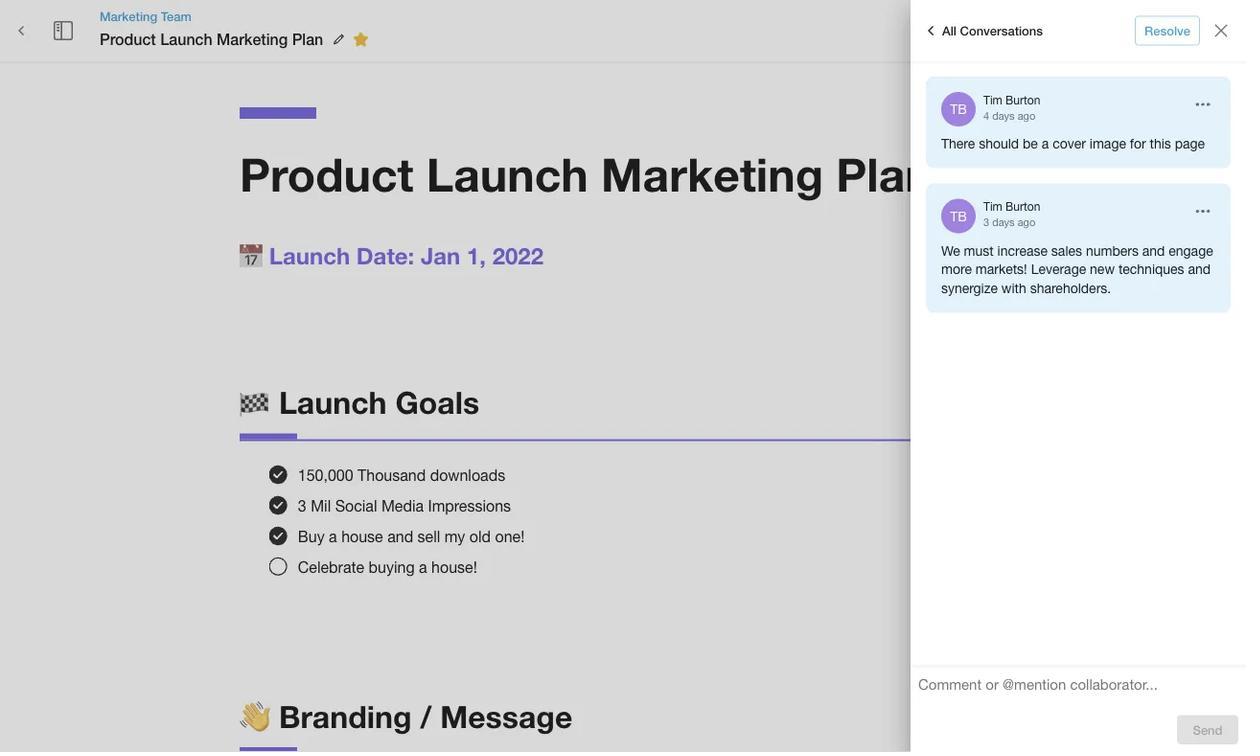 Task type: vqa. For each thing, say whether or not it's contained in the screenshot.
top The 3
yes



Task type: describe. For each thing, give the bounding box(es) containing it.
we must increase sales numbers and engage more markets! leverage new techniques and synergize with shareholders.
[[942, 243, 1214, 296]]

days for should
[[993, 109, 1015, 122]]

be
[[1023, 136, 1038, 151]]

media
[[382, 497, 424, 515]]

there should be a cover image for this page
[[942, 136, 1205, 151]]

2 vertical spatial and
[[388, 528, 413, 546]]

for
[[1130, 136, 1146, 151]]

resolve button
[[1135, 16, 1200, 45]]

📅 launch date: jan 1, 2022
[[240, 241, 544, 269]]

🏁 launch goals
[[240, 384, 480, 421]]

0 horizontal spatial 3
[[298, 497, 307, 515]]

📅
[[240, 241, 263, 269]]

numbers
[[1086, 243, 1139, 258]]

marketing team
[[100, 9, 192, 23]]

👋 branding / message
[[240, 698, 573, 735]]

ago for increase
[[1018, 216, 1036, 229]]

this
[[1150, 136, 1172, 151]]

social
[[335, 497, 377, 515]]

tim for should
[[984, 93, 1003, 106]]

house
[[341, 528, 383, 546]]

cover
[[1053, 136, 1086, 151]]

more button
[[1162, 16, 1223, 45]]

launch up 150,000
[[279, 384, 387, 421]]

house!
[[432, 558, 477, 576]]

increase
[[998, 243, 1048, 258]]

engage
[[1169, 243, 1214, 258]]

all conversations button
[[915, 15, 1048, 46]]

with
[[1002, 280, 1027, 296]]

image
[[1090, 136, 1127, 151]]

impressions
[[428, 497, 511, 515]]

launch up the 2022
[[426, 146, 588, 201]]

tim burton 4 days ago
[[984, 93, 1041, 122]]

0 vertical spatial product
[[100, 30, 156, 48]]

sell
[[418, 528, 440, 546]]

team
[[161, 9, 192, 23]]

0 vertical spatial and
[[1143, 243, 1165, 258]]

more
[[1178, 23, 1208, 38]]

date:
[[357, 241, 414, 269]]

👋
[[240, 698, 270, 735]]

old
[[470, 528, 491, 546]]

should
[[979, 136, 1019, 151]]

tim burton 3 days ago
[[984, 200, 1041, 229]]

mil
[[311, 497, 331, 515]]

2 vertical spatial a
[[419, 558, 427, 576]]

buy a house and sell my old one!
[[298, 528, 525, 546]]

there
[[942, 136, 975, 151]]

2022
[[493, 241, 544, 269]]

150,000
[[298, 466, 353, 484]]

1 vertical spatial product launch marketing plan
[[240, 146, 933, 201]]

0 horizontal spatial plan
[[292, 30, 323, 48]]

celebrate
[[298, 558, 364, 576]]

must
[[964, 243, 994, 258]]

goals
[[395, 384, 480, 421]]

1 vertical spatial marketing
[[217, 30, 288, 48]]

new
[[1090, 261, 1115, 277]]

2 vertical spatial marketing
[[601, 146, 824, 201]]



Task type: locate. For each thing, give the bounding box(es) containing it.
synergize
[[942, 280, 998, 296]]

1 horizontal spatial a
[[419, 558, 427, 576]]

tim up 4
[[984, 93, 1003, 106]]

1 horizontal spatial marketing
[[217, 30, 288, 48]]

0 horizontal spatial a
[[329, 528, 337, 546]]

tb up we
[[950, 208, 967, 224]]

marketing team link
[[100, 8, 375, 25]]

my
[[445, 528, 465, 546]]

1 vertical spatial and
[[1188, 261, 1211, 277]]

0 vertical spatial 3
[[984, 216, 990, 229]]

ago
[[1018, 109, 1036, 122], [1018, 216, 1036, 229]]

2 horizontal spatial marketing
[[601, 146, 824, 201]]

resolve
[[1145, 23, 1191, 38]]

0 vertical spatial tim
[[984, 93, 1003, 106]]

days up increase
[[993, 216, 1015, 229]]

1 vertical spatial ago
[[1018, 216, 1036, 229]]

days
[[993, 109, 1015, 122], [993, 216, 1015, 229]]

launch down team
[[160, 30, 213, 48]]

1 vertical spatial 3
[[298, 497, 307, 515]]

burton up increase
[[1006, 200, 1041, 213]]

3 inside tim burton 3 days ago
[[984, 216, 990, 229]]

days right 4
[[993, 109, 1015, 122]]

one!
[[495, 528, 525, 546]]

1 ago from the top
[[1018, 109, 1036, 122]]

0 vertical spatial tb
[[920, 24, 934, 37]]

a right buy
[[329, 528, 337, 546]]

all
[[943, 23, 957, 38]]

jan
[[421, 241, 461, 269]]

1 vertical spatial tb
[[950, 101, 967, 117]]

150,000 thousand downloads
[[298, 466, 505, 484]]

days inside tim burton 3 days ago
[[993, 216, 1015, 229]]

1 horizontal spatial and
[[1143, 243, 1165, 258]]

0 vertical spatial product launch marketing plan
[[100, 30, 323, 48]]

tb for there
[[950, 101, 967, 117]]

2 ago from the top
[[1018, 216, 1036, 229]]

and down engage
[[1188, 261, 1211, 277]]

marketing
[[100, 9, 157, 23], [217, 30, 288, 48], [601, 146, 824, 201]]

product
[[100, 30, 156, 48], [240, 146, 414, 201]]

1 vertical spatial plan
[[836, 146, 933, 201]]

a down sell
[[419, 558, 427, 576]]

1 vertical spatial product
[[240, 146, 414, 201]]

tim up must
[[984, 200, 1003, 213]]

0 vertical spatial plan
[[292, 30, 323, 48]]

tb button
[[909, 12, 945, 49]]

1 horizontal spatial product
[[240, 146, 414, 201]]

branding
[[279, 698, 412, 735]]

1 vertical spatial burton
[[1006, 200, 1041, 213]]

burton
[[1006, 93, 1041, 106], [1006, 200, 1041, 213]]

2 days from the top
[[993, 216, 1015, 229]]

tim inside tim burton 3 days ago
[[984, 200, 1003, 213]]

4
[[984, 109, 990, 122]]

launch
[[160, 30, 213, 48], [426, 146, 588, 201], [269, 241, 350, 269], [279, 384, 387, 421]]

days inside the tim burton 4 days ago
[[993, 109, 1015, 122]]

2 horizontal spatial a
[[1042, 136, 1049, 151]]

burton inside tim burton 3 days ago
[[1006, 200, 1041, 213]]

and up the 'techniques'
[[1143, 243, 1165, 258]]

tim inside the tim burton 4 days ago
[[984, 93, 1003, 106]]

tim for must
[[984, 200, 1003, 213]]

ago for be
[[1018, 109, 1036, 122]]

product launch marketing plan
[[100, 30, 323, 48], [240, 146, 933, 201]]

conversations
[[960, 23, 1043, 38]]

1 days from the top
[[993, 109, 1015, 122]]

0 vertical spatial ago
[[1018, 109, 1036, 122]]

1 vertical spatial a
[[329, 528, 337, 546]]

burton up be
[[1006, 93, 1041, 106]]

1 vertical spatial days
[[993, 216, 1015, 229]]

1 vertical spatial tim
[[984, 200, 1003, 213]]

0 horizontal spatial and
[[388, 528, 413, 546]]

celebrate buying a house!
[[298, 558, 477, 576]]

ago inside tim burton 3 days ago
[[1018, 216, 1036, 229]]

buy
[[298, 528, 325, 546]]

tb left the all
[[920, 24, 934, 37]]

Comment or @mention collaborator... text field
[[919, 675, 1239, 700]]

0 vertical spatial marketing
[[100, 9, 157, 23]]

1 horizontal spatial 3
[[984, 216, 990, 229]]

0 horizontal spatial marketing
[[100, 9, 157, 23]]

tim
[[984, 93, 1003, 106], [984, 200, 1003, 213]]

tb left 4
[[950, 101, 967, 117]]

remove favorite image
[[349, 28, 372, 51]]

days for must
[[993, 216, 1015, 229]]

burton inside the tim burton 4 days ago
[[1006, 93, 1041, 106]]

tb for we
[[950, 208, 967, 224]]

1 tim from the top
[[984, 93, 1003, 106]]

3 left mil
[[298, 497, 307, 515]]

plan left there on the right top of page
[[836, 146, 933, 201]]

/
[[420, 698, 432, 735]]

3 up must
[[984, 216, 990, 229]]

and
[[1143, 243, 1165, 258], [1188, 261, 1211, 277], [388, 528, 413, 546]]

3
[[984, 216, 990, 229], [298, 497, 307, 515]]

thousand
[[358, 466, 426, 484]]

page
[[1175, 136, 1205, 151]]

0 vertical spatial a
[[1042, 136, 1049, 151]]

burton for be
[[1006, 93, 1041, 106]]

0 vertical spatial days
[[993, 109, 1015, 122]]

markets!
[[976, 261, 1028, 277]]

0 horizontal spatial product
[[100, 30, 156, 48]]

more
[[942, 261, 972, 277]]

a right be
[[1042, 136, 1049, 151]]

ago up be
[[1018, 109, 1036, 122]]

1 burton from the top
[[1006, 93, 1041, 106]]

2 vertical spatial tb
[[950, 208, 967, 224]]

we
[[942, 243, 960, 258]]

3 mil social media impressions
[[298, 497, 511, 515]]

leverage
[[1031, 261, 1087, 277]]

and left sell
[[388, 528, 413, 546]]

shareholders.
[[1030, 280, 1111, 296]]

burton for increase
[[1006, 200, 1041, 213]]

message
[[440, 698, 573, 735]]

1,
[[467, 241, 486, 269]]

0 vertical spatial burton
[[1006, 93, 1041, 106]]

launch right 📅
[[269, 241, 350, 269]]

🏁
[[240, 384, 270, 421]]

1 horizontal spatial plan
[[836, 146, 933, 201]]

buying
[[369, 558, 415, 576]]

downloads
[[430, 466, 505, 484]]

2 tim from the top
[[984, 200, 1003, 213]]

sales
[[1052, 243, 1083, 258]]

tb
[[920, 24, 934, 37], [950, 101, 967, 117], [950, 208, 967, 224]]

ago inside the tim burton 4 days ago
[[1018, 109, 1036, 122]]

plan
[[292, 30, 323, 48], [836, 146, 933, 201]]

tb inside tb button
[[920, 24, 934, 37]]

all conversations
[[943, 23, 1043, 38]]

techniques
[[1119, 261, 1185, 277]]

2 burton from the top
[[1006, 200, 1041, 213]]

2 horizontal spatial and
[[1188, 261, 1211, 277]]

ago up increase
[[1018, 216, 1036, 229]]

a
[[1042, 136, 1049, 151], [329, 528, 337, 546], [419, 558, 427, 576]]

plan left remove favorite icon
[[292, 30, 323, 48]]



